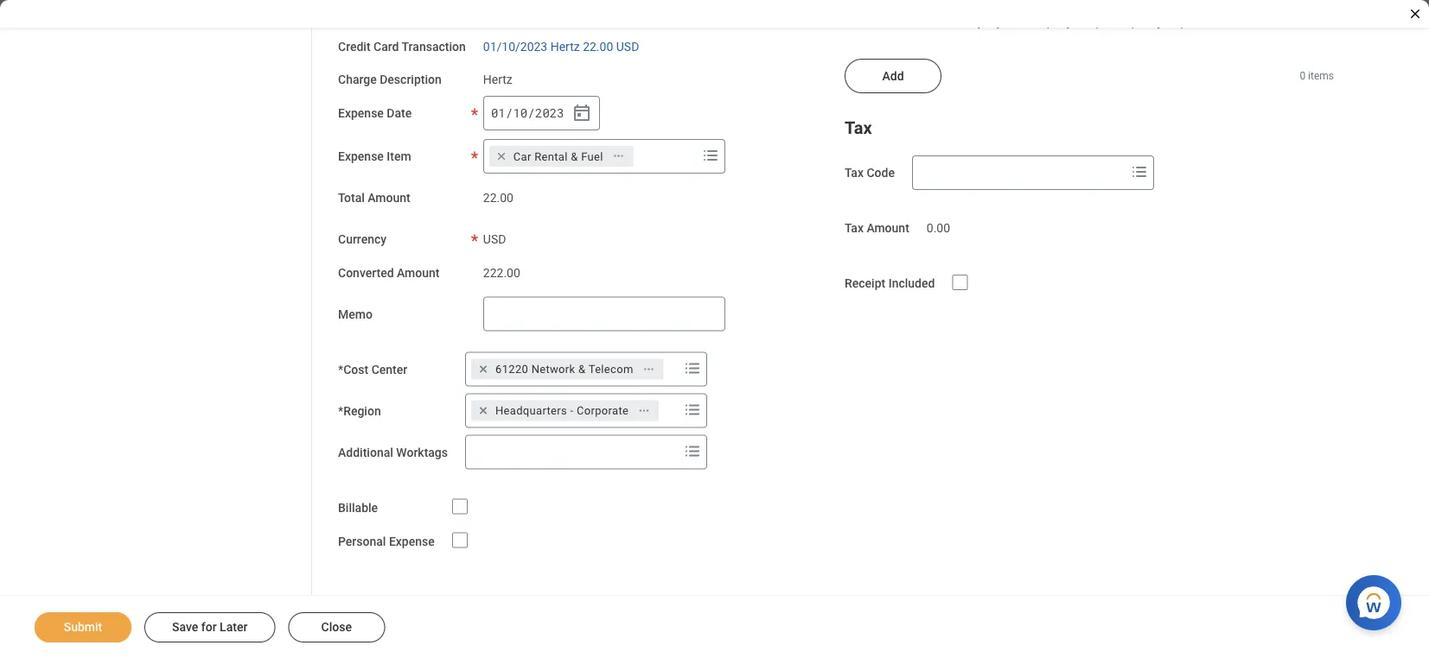 Task type: vqa. For each thing, say whether or not it's contained in the screenshot.
Telecom
yes



Task type: describe. For each thing, give the bounding box(es) containing it.
expense date
[[338, 106, 412, 120]]

tax for tax
[[845, 118, 872, 138]]

additional worktags
[[338, 446, 448, 460]]

region inside tax dialog
[[35, 0, 312, 612]]

credit card transaction
[[338, 39, 466, 53]]

tax for tax amount
[[845, 221, 864, 236]]

network
[[532, 363, 576, 376]]

01 / 10 / 2023
[[491, 105, 564, 121]]

0 vertical spatial 22.00
[[583, 39, 613, 53]]

x small image
[[475, 403, 492, 420]]

code
[[867, 166, 895, 180]]

expense date group
[[483, 96, 600, 130]]

calendar image
[[571, 103, 592, 123]]

fuel
[[581, 150, 603, 163]]

Tax Code field
[[913, 157, 1126, 189]]

policy
[[1132, 14, 1163, 28]]

car rental & fuel element
[[514, 149, 603, 164]]

billable
[[338, 501, 378, 515]]

*cost center
[[338, 363, 407, 377]]

charge description
[[338, 73, 442, 87]]

charge description element
[[483, 62, 513, 88]]

0
[[1300, 70, 1306, 82]]

car
[[514, 150, 532, 163]]

-
[[570, 405, 574, 418]]

if
[[987, 14, 994, 28]]

0 horizontal spatial 22.00
[[483, 191, 514, 205]]

your
[[997, 14, 1020, 28]]

0 items
[[1300, 70, 1334, 82]]

converted amount
[[338, 266, 440, 280]]

converted
[[338, 266, 394, 280]]

close button
[[288, 613, 385, 643]]

center
[[372, 363, 407, 377]]

button
[[888, 14, 923, 28]]

total
[[338, 191, 365, 205]]

close edit expense report image
[[1409, 7, 1423, 21]]

headquarters - corporate
[[496, 405, 629, 418]]

1 horizontal spatial hertz
[[551, 39, 580, 53]]

& for item
[[571, 150, 578, 163]]

tax code
[[845, 166, 895, 180]]

total amount
[[338, 191, 411, 205]]

save for later button
[[144, 613, 275, 643]]

expense item
[[338, 149, 411, 164]]

*cost
[[338, 363, 369, 377]]

01/10/2023
[[483, 39, 548, 53]]

2 vertical spatial expense
[[389, 535, 435, 549]]

car rental & fuel
[[514, 150, 603, 163]]

date
[[387, 106, 412, 120]]

prompts image
[[682, 358, 703, 379]]

expense
[[1084, 14, 1129, 28]]

save
[[172, 621, 198, 635]]

personal expense
[[338, 535, 435, 549]]

amount for tax amount
[[867, 221, 910, 236]]

additional
[[338, 446, 393, 460]]

workday assistant region
[[1347, 569, 1409, 631]]

corporate
[[577, 405, 629, 418]]

add button
[[845, 59, 942, 93]]

x small image for center
[[475, 361, 492, 378]]



Task type: locate. For each thing, give the bounding box(es) containing it.
2023
[[535, 105, 564, 121]]

2 vertical spatial related actions image
[[638, 405, 651, 417]]

worktags
[[396, 446, 448, 460]]

0 vertical spatial &
[[571, 150, 578, 163]]

0 horizontal spatial &
[[571, 150, 578, 163]]

tax for tax code
[[845, 166, 864, 180]]

x small image inside 61220 network & telecom, press delete to clear value. 'option'
[[475, 361, 492, 378]]

x small image left 61220
[[475, 361, 492, 378]]

related actions image
[[613, 150, 625, 162], [643, 364, 655, 376], [638, 405, 651, 417]]

01
[[491, 105, 506, 121]]

1 vertical spatial expense
[[338, 149, 384, 164]]

tax
[[845, 118, 872, 138], [845, 166, 864, 180], [845, 221, 864, 236]]

expense down charge
[[338, 106, 384, 120]]

& for center
[[579, 363, 586, 376]]

/ right 10
[[528, 105, 535, 121]]

1 horizontal spatial usd
[[616, 39, 639, 53]]

tax button
[[845, 118, 872, 138]]

save for later
[[172, 621, 248, 635]]

prompts image for code
[[1129, 162, 1150, 182]]

61220 network & telecom
[[496, 363, 634, 376]]

tax dialog
[[0, 0, 1430, 659]]

Additional Worktags field
[[466, 437, 679, 468]]

222.00
[[483, 266, 520, 280]]

1 vertical spatial tax
[[845, 166, 864, 180]]

/ right 01
[[506, 105, 513, 121]]

0 vertical spatial x small image
[[493, 148, 510, 165]]

22.00 up calendar icon
[[583, 39, 613, 53]]

related actions image inside 61220 network & telecom, press delete to clear value. 'option'
[[643, 364, 655, 376]]

related actions image for item
[[613, 150, 625, 162]]

expense for expense date
[[338, 106, 384, 120]]

for
[[201, 621, 217, 635]]

tax left code
[[845, 166, 864, 180]]

related actions image right telecom
[[643, 364, 655, 376]]

headquarters
[[496, 405, 567, 418]]

3 tax from the top
[[845, 221, 864, 236]]

currency
[[338, 232, 387, 247]]

61220 network & telecom, press delete to clear value. option
[[471, 359, 664, 380]]

related actions image right corporate at left
[[638, 405, 651, 417]]

card
[[374, 39, 399, 53]]

rental
[[535, 150, 568, 163]]

prompts image for item
[[700, 145, 721, 166]]

tax up receipt
[[845, 221, 864, 236]]

2 vertical spatial amount
[[397, 266, 440, 280]]

1 vertical spatial usd
[[483, 232, 506, 246]]

included
[[889, 277, 935, 291]]

region
[[35, 0, 312, 612]]

0 vertical spatial related actions image
[[613, 150, 625, 162]]

tax up tax code
[[845, 118, 872, 138]]

x small image left car
[[493, 148, 510, 165]]

1 vertical spatial amount
[[867, 221, 910, 236]]

0 vertical spatial amount
[[368, 191, 411, 205]]

tax group
[[845, 114, 1334, 190]]

company's
[[1023, 14, 1081, 28]]

1 vertical spatial &
[[579, 363, 586, 376]]

Memo text field
[[483, 297, 725, 332]]

itemizations.
[[1213, 14, 1282, 28]]

usd
[[616, 39, 639, 53], [483, 232, 506, 246]]

hertz up 01
[[483, 73, 513, 87]]

0 horizontal spatial /
[[506, 105, 513, 121]]

2 tax from the top
[[845, 166, 864, 180]]

amount
[[368, 191, 411, 205], [867, 221, 910, 236], [397, 266, 440, 280]]

0.00
[[927, 221, 951, 236]]

amount right total
[[368, 191, 411, 205]]

tax amount
[[845, 221, 910, 236]]

requires
[[1166, 14, 1210, 28]]

the
[[868, 14, 885, 28]]

add
[[882, 69, 904, 83]]

credit
[[338, 39, 371, 53]]

1 vertical spatial hertz
[[483, 73, 513, 87]]

receipt included
[[845, 277, 935, 291]]

items
[[1309, 70, 1334, 82]]

expense left item
[[338, 149, 384, 164]]

01/10/2023 hertz 22.00 usd
[[483, 39, 639, 53]]

headquarters - corporate element
[[496, 403, 629, 419]]

description
[[380, 73, 442, 87]]

0 vertical spatial expense
[[338, 106, 384, 120]]

car rental & fuel, press delete to clear value. option
[[489, 146, 634, 167]]

/
[[506, 105, 513, 121], [528, 105, 535, 121]]

prompts image
[[700, 145, 721, 166], [1129, 162, 1150, 182], [682, 400, 703, 421], [682, 442, 703, 462]]

1 vertical spatial 22.00
[[483, 191, 514, 205]]

& inside 'option'
[[579, 363, 586, 376]]

2 vertical spatial tax
[[845, 221, 864, 236]]

telecom
[[589, 363, 634, 376]]

submit
[[64, 621, 102, 635]]

only
[[961, 14, 984, 28]]

expense
[[338, 106, 384, 120], [338, 149, 384, 164], [389, 535, 435, 549]]

2 / from the left
[[528, 105, 535, 121]]

1 vertical spatial x small image
[[475, 361, 492, 378]]

prompts image for worktags
[[682, 442, 703, 462]]

amount for converted amount
[[397, 266, 440, 280]]

amount left 0.00
[[867, 221, 910, 236]]

0 horizontal spatial usd
[[483, 232, 506, 246]]

action bar region
[[0, 596, 1430, 659]]

1 / from the left
[[506, 105, 513, 121]]

charge
[[338, 73, 377, 87]]

22.00 down car
[[483, 191, 514, 205]]

x small image for item
[[493, 148, 510, 165]]

related actions image inside headquarters - corporate, press delete to clear value. option
[[638, 405, 651, 417]]

prompts image inside the tax group
[[1129, 162, 1150, 182]]

submit button
[[35, 613, 131, 643]]

01/10/2023 hertz 22.00 usd link
[[483, 36, 639, 53]]

below
[[926, 14, 958, 28]]

transaction
[[402, 39, 466, 53]]

amount for total amount
[[368, 191, 411, 205]]

0 horizontal spatial hertz
[[483, 73, 513, 87]]

1 horizontal spatial /
[[528, 105, 535, 121]]

related actions image for center
[[643, 364, 655, 376]]

expense for expense item
[[338, 149, 384, 164]]

10
[[513, 105, 528, 121]]

amount right "converted"
[[397, 266, 440, 280]]

0 vertical spatial hertz
[[551, 39, 580, 53]]

related actions image inside car rental & fuel, press delete to clear value. option
[[613, 150, 625, 162]]

0 vertical spatial tax
[[845, 118, 872, 138]]

headquarters - corporate, press delete to clear value. option
[[471, 401, 659, 422]]

close
[[321, 621, 352, 635]]

use
[[845, 14, 865, 28]]

&
[[571, 150, 578, 163], [579, 363, 586, 376]]

x small image inside car rental & fuel, press delete to clear value. option
[[493, 148, 510, 165]]

61220 network & telecom element
[[496, 362, 634, 378]]

x small image
[[493, 148, 510, 165], [475, 361, 492, 378]]

0 vertical spatial usd
[[616, 39, 639, 53]]

*region
[[338, 404, 381, 419]]

related actions image right the fuel
[[613, 150, 625, 162]]

later
[[220, 621, 248, 635]]

hertz
[[551, 39, 580, 53], [483, 73, 513, 87]]

1 vertical spatial related actions image
[[643, 364, 655, 376]]

receipt
[[845, 277, 886, 291]]

1 horizontal spatial 22.00
[[583, 39, 613, 53]]

1 horizontal spatial &
[[579, 363, 586, 376]]

personal
[[338, 535, 386, 549]]

22.00
[[583, 39, 613, 53], [483, 191, 514, 205]]

& right network
[[579, 363, 586, 376]]

use the button below only if your company's expense policy requires itemizations.
[[845, 14, 1282, 28]]

61220
[[496, 363, 529, 376]]

expense right personal
[[389, 535, 435, 549]]

1 tax from the top
[[845, 118, 872, 138]]

& inside option
[[571, 150, 578, 163]]

& left the fuel
[[571, 150, 578, 163]]

memo
[[338, 307, 373, 322]]

hertz right 01/10/2023
[[551, 39, 580, 53]]

item
[[387, 149, 411, 164]]



